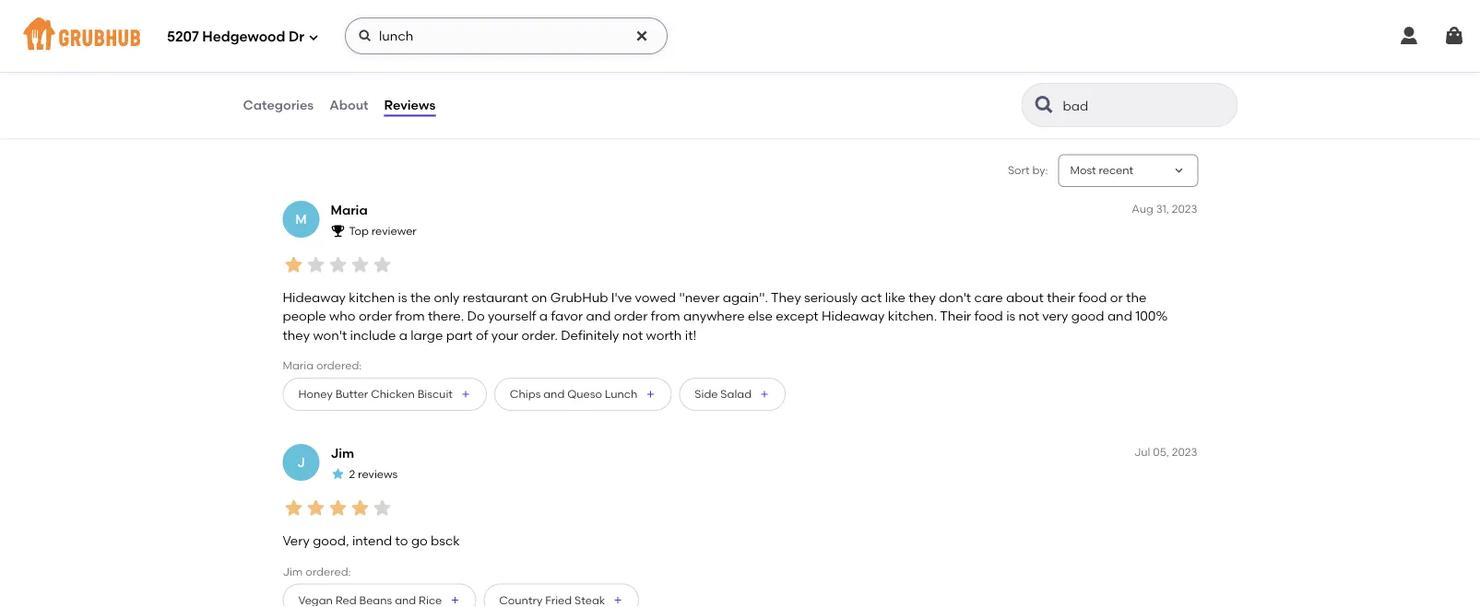 Task type: locate. For each thing, give the bounding box(es) containing it.
ordered:
[[316, 359, 362, 372], [305, 565, 351, 578]]

2 horizontal spatial food
[[1078, 290, 1107, 306]]

0 vertical spatial not
[[1019, 309, 1039, 324]]

order.
[[522, 327, 558, 343]]

plus icon image inside honey butter chicken biscuit button
[[460, 389, 471, 400]]

food up the good
[[1078, 290, 1107, 306]]

213 ratings
[[294, 19, 360, 35]]

order up include
[[359, 309, 392, 324]]

1 horizontal spatial maria
[[331, 202, 368, 218]]

food up about at the left
[[327, 72, 351, 86]]

ordered: up butter
[[316, 359, 362, 372]]

ordered: down good,
[[305, 565, 351, 578]]

from up the worth
[[651, 309, 680, 324]]

who
[[329, 309, 356, 324]]

not left the worth
[[622, 327, 643, 343]]

country
[[499, 594, 542, 607]]

0 horizontal spatial from
[[395, 309, 425, 324]]

jim
[[331, 446, 354, 462], [283, 565, 303, 578]]

0 horizontal spatial not
[[622, 327, 643, 343]]

of
[[476, 327, 488, 343]]

jim for jim ordered:
[[283, 565, 303, 578]]

plus icon image inside vegan red beans and rice 'button'
[[449, 595, 460, 606]]

plus icon image right rice
[[449, 595, 460, 606]]

and down or
[[1107, 309, 1132, 324]]

and inside chips and queso lunch button
[[543, 388, 565, 401]]

1 vertical spatial hideaway
[[822, 309, 885, 324]]

plus icon image for honey butter chicken biscuit
[[460, 389, 471, 400]]

correct
[[468, 72, 510, 86]]

star icon image
[[283, 254, 305, 276], [305, 254, 327, 276], [327, 254, 349, 276], [349, 254, 371, 276], [371, 254, 393, 276], [331, 467, 345, 482], [283, 498, 305, 520], [305, 498, 327, 520], [327, 498, 349, 520], [349, 498, 371, 520], [371, 498, 393, 520]]

about button
[[328, 72, 369, 138]]

2 vertical spatial food
[[974, 309, 1003, 324]]

2 2023 from the top
[[1172, 445, 1197, 459]]

and inside vegan red beans and rice 'button'
[[395, 594, 416, 607]]

hideaway down act on the right
[[822, 309, 885, 324]]

people
[[283, 309, 326, 324]]

1 vertical spatial 2023
[[1172, 445, 1197, 459]]

and
[[586, 309, 611, 324], [1107, 309, 1132, 324], [543, 388, 565, 401], [395, 594, 416, 607]]

a up order.
[[539, 309, 548, 324]]

plus icon image for side salad
[[759, 389, 770, 400]]

it!
[[685, 327, 696, 343]]

reviews
[[384, 97, 435, 113]]

order down the i've
[[614, 309, 648, 324]]

0 vertical spatial is
[[398, 290, 407, 306]]

very
[[1042, 309, 1068, 324]]

Search for food, convenience, alcohol... search field
[[345, 18, 668, 54]]

2023 right 31,
[[1172, 202, 1197, 215]]

good,
[[313, 533, 349, 549]]

88 correct order
[[468, 52, 510, 104]]

good
[[294, 72, 324, 86]]

reviewer
[[371, 225, 417, 238]]

0 vertical spatial jim
[[331, 446, 354, 462]]

0 horizontal spatial food
[[327, 72, 351, 86]]

from up large in the left bottom of the page
[[395, 309, 425, 324]]

favor
[[551, 309, 583, 324]]

0 vertical spatial food
[[327, 72, 351, 86]]

1 horizontal spatial is
[[1006, 309, 1015, 324]]

j
[[297, 455, 305, 471]]

is down about
[[1006, 309, 1015, 324]]

plus icon image inside chips and queso lunch button
[[645, 389, 656, 400]]

vegan red beans and rice button
[[283, 584, 476, 608]]

maria for maria ordered:
[[283, 359, 314, 372]]

top reviewer
[[349, 225, 417, 238]]

0 vertical spatial ordered:
[[316, 359, 362, 372]]

svg image
[[1398, 25, 1420, 47], [1443, 25, 1465, 47], [358, 29, 373, 43], [634, 29, 649, 43]]

fried
[[545, 594, 572, 607]]

chips and queso lunch
[[510, 388, 637, 401]]

plus icon image right lunch in the bottom of the page
[[645, 389, 656, 400]]

and right chips on the bottom left of the page
[[543, 388, 565, 401]]

2 the from the left
[[1126, 290, 1147, 306]]

1 horizontal spatial the
[[1126, 290, 1147, 306]]

Sort by: field
[[1070, 163, 1133, 179]]

their
[[1047, 290, 1075, 306]]

1 horizontal spatial jim
[[331, 446, 354, 462]]

there.
[[428, 309, 464, 324]]

1 vertical spatial maria
[[283, 359, 314, 372]]

plus icon image right biscuit
[[460, 389, 471, 400]]

to
[[395, 533, 408, 549]]

delivery
[[381, 91, 423, 104]]

plus icon image inside the side salad button
[[759, 389, 770, 400]]

1 horizontal spatial food
[[974, 309, 1003, 324]]

top
[[349, 225, 369, 238]]

or
[[1110, 290, 1123, 306]]

order inside 88 correct order
[[468, 91, 497, 104]]

0 horizontal spatial a
[[399, 327, 407, 343]]

plus icon image right steak
[[612, 595, 623, 606]]

0 vertical spatial a
[[539, 309, 548, 324]]

1 vertical spatial ordered:
[[305, 565, 351, 578]]

1 horizontal spatial they
[[909, 290, 936, 306]]

recent
[[1099, 164, 1133, 177]]

not down about
[[1019, 309, 1039, 324]]

country fried steak
[[499, 594, 605, 607]]

chips and queso lunch button
[[494, 378, 672, 411]]

beans
[[359, 594, 392, 607]]

plus icon image inside country fried steak button
[[612, 595, 623, 606]]

1 vertical spatial is
[[1006, 309, 1015, 324]]

1 2023 from the top
[[1172, 202, 1197, 215]]

0 horizontal spatial jim
[[283, 565, 303, 578]]

yourself
[[488, 309, 536, 324]]

a left large in the left bottom of the page
[[399, 327, 407, 343]]

0 vertical spatial maria
[[331, 202, 368, 218]]

1 vertical spatial jim
[[283, 565, 303, 578]]

worth
[[646, 327, 682, 343]]

0 horizontal spatial the
[[410, 290, 431, 306]]

jim up 2
[[331, 446, 354, 462]]

the left only
[[410, 290, 431, 306]]

213
[[294, 19, 313, 35]]

plus icon image
[[460, 389, 471, 400], [645, 389, 656, 400], [759, 389, 770, 400], [449, 595, 460, 606], [612, 595, 623, 606]]

else
[[748, 309, 773, 324]]

except
[[776, 309, 818, 324]]

maria up top
[[331, 202, 368, 218]]

main navigation navigation
[[0, 0, 1480, 72]]

by:
[[1032, 164, 1048, 177]]

again".
[[723, 290, 768, 306]]

1 vertical spatial they
[[283, 327, 310, 343]]

0 horizontal spatial order
[[359, 309, 392, 324]]

the right or
[[1126, 290, 1147, 306]]

dr
[[289, 29, 304, 45]]

grubhub
[[550, 290, 608, 306]]

maria
[[331, 202, 368, 218], [283, 359, 314, 372]]

Search Hideaway Kitchen & Bar search field
[[1061, 97, 1202, 114]]

0 horizontal spatial hideaway
[[283, 290, 346, 306]]

order down the correct
[[468, 91, 497, 104]]

1 vertical spatial a
[[399, 327, 407, 343]]

food down care
[[974, 309, 1003, 324]]

plus icon image for chips and queso lunch
[[645, 389, 656, 400]]

1 horizontal spatial from
[[651, 309, 680, 324]]

plus icon image for country fried steak
[[612, 595, 623, 606]]

food
[[327, 72, 351, 86], [1078, 290, 1107, 306], [974, 309, 1003, 324]]

hideaway
[[283, 290, 346, 306], [822, 309, 885, 324]]

jim for jim
[[331, 446, 354, 462]]

chicken
[[371, 388, 415, 401]]

hideaway up people
[[283, 290, 346, 306]]

96
[[381, 52, 396, 68]]

plus icon image for vegan red beans and rice
[[449, 595, 460, 606]]

large
[[411, 327, 443, 343]]

0 vertical spatial hideaway
[[283, 290, 346, 306]]

1 vertical spatial not
[[622, 327, 643, 343]]

0 horizontal spatial they
[[283, 327, 310, 343]]

1 horizontal spatial not
[[1019, 309, 1039, 324]]

maria for maria
[[331, 202, 368, 218]]

side
[[695, 388, 718, 401]]

2023
[[1172, 202, 1197, 215], [1172, 445, 1197, 459]]

0 vertical spatial they
[[909, 290, 936, 306]]

0 vertical spatial 2023
[[1172, 202, 1197, 215]]

1 horizontal spatial order
[[468, 91, 497, 104]]

most recent
[[1070, 164, 1133, 177]]

on
[[381, 72, 397, 86]]

vegan red beans and rice
[[298, 594, 442, 607]]

honey
[[298, 388, 333, 401]]

2 reviews
[[349, 468, 398, 482]]

food inside 84 good food
[[327, 72, 351, 86]]

1 the from the left
[[410, 290, 431, 306]]

100%
[[1135, 309, 1168, 324]]

jul 05, 2023
[[1134, 445, 1197, 459]]

2023 right "05," at the bottom right of the page
[[1172, 445, 1197, 459]]

is right kitchen
[[398, 290, 407, 306]]

they up the kitchen. on the bottom right of page
[[909, 290, 936, 306]]

rice
[[419, 594, 442, 607]]

lunch
[[605, 388, 637, 401]]

ordered: for good,
[[305, 565, 351, 578]]

a
[[539, 309, 548, 324], [399, 327, 407, 343]]

jim down 'very'
[[283, 565, 303, 578]]

categories
[[243, 97, 314, 113]]

maria up honey
[[283, 359, 314, 372]]

categories button
[[242, 72, 315, 138]]

go
[[411, 533, 428, 549]]

plus icon image right the salad
[[759, 389, 770, 400]]

and left rice
[[395, 594, 416, 607]]

ordered: for kitchen
[[316, 359, 362, 372]]

1 horizontal spatial a
[[539, 309, 548, 324]]

0 horizontal spatial maria
[[283, 359, 314, 372]]

they
[[909, 290, 936, 306], [283, 327, 310, 343]]

they down people
[[283, 327, 310, 343]]



Task type: vqa. For each thing, say whether or not it's contained in the screenshot.
Caret Down Icon
yes



Task type: describe. For each thing, give the bounding box(es) containing it.
aug
[[1132, 202, 1153, 215]]

they
[[771, 290, 801, 306]]

hedgewood
[[202, 29, 285, 45]]

vowed
[[635, 290, 676, 306]]

won't
[[313, 327, 347, 343]]

jul
[[1134, 445, 1150, 459]]

5207
[[167, 29, 199, 45]]

like
[[885, 290, 906, 306]]

84
[[294, 52, 309, 68]]

2 from from the left
[[651, 309, 680, 324]]

chips
[[510, 388, 541, 401]]

svg image
[[308, 32, 319, 43]]

time
[[400, 72, 424, 86]]

intend
[[352, 533, 392, 549]]

84 good food
[[294, 52, 351, 86]]

reviews button
[[383, 72, 436, 138]]

and up definitely
[[586, 309, 611, 324]]

i've
[[611, 290, 632, 306]]

88
[[468, 52, 484, 68]]

sort by:
[[1008, 164, 1048, 177]]

good
[[1071, 309, 1104, 324]]

caret down icon image
[[1172, 164, 1186, 178]]

jim ordered:
[[283, 565, 351, 578]]

salad
[[721, 388, 752, 401]]

part
[[446, 327, 473, 343]]

"never
[[679, 290, 720, 306]]

queso
[[567, 388, 602, 401]]

honey butter chicken biscuit button
[[283, 378, 487, 411]]

reviews
[[358, 468, 398, 482]]

honey butter chicken biscuit
[[298, 388, 453, 401]]

hideaway kitchen is the only restaurant on grubhub i've vowed "never again". they seriously act like they don't care about their food or the people who order from there. do yourself a favor and order from anywhere else except hideaway kitchen. their food is not very good and 100% they won't include a large part of your order. definitely not worth it!
[[283, 290, 1168, 343]]

bsck
[[431, 533, 460, 549]]

anywhere
[[683, 309, 745, 324]]

m
[[295, 212, 307, 227]]

0 horizontal spatial is
[[398, 290, 407, 306]]

side salad button
[[679, 378, 786, 411]]

definitely
[[561, 327, 619, 343]]

search icon image
[[1033, 94, 1055, 116]]

trophy icon image
[[331, 223, 345, 238]]

31,
[[1156, 202, 1169, 215]]

2023 for hideaway kitchen is the only restaurant on grubhub i've vowed "never again". they seriously act like they don't care about their food or the people who order from there. do yourself a favor and order from anywhere else except hideaway kitchen. their food is not very good and 100% they won't include a large part of your order. definitely not worth it!
[[1172, 202, 1197, 215]]

care
[[974, 290, 1003, 306]]

2 horizontal spatial order
[[614, 309, 648, 324]]

include
[[350, 327, 396, 343]]

don't
[[939, 290, 971, 306]]

your
[[491, 327, 518, 343]]

maria ordered:
[[283, 359, 362, 372]]

their
[[940, 309, 971, 324]]

red
[[335, 594, 356, 607]]

country fried steak button
[[483, 584, 639, 608]]

biscuit
[[417, 388, 453, 401]]

most
[[1070, 164, 1096, 177]]

05,
[[1153, 445, 1169, 459]]

about
[[329, 97, 368, 113]]

act
[[861, 290, 882, 306]]

aug 31, 2023
[[1132, 202, 1197, 215]]

side salad
[[695, 388, 752, 401]]

1 from from the left
[[395, 309, 425, 324]]

1 vertical spatial food
[[1078, 290, 1107, 306]]

steak
[[575, 594, 605, 607]]

seriously
[[804, 290, 858, 306]]

about
[[1006, 290, 1044, 306]]

2023 for very good, intend to go bsck
[[1172, 445, 1197, 459]]

1 horizontal spatial hideaway
[[822, 309, 885, 324]]

vegan
[[298, 594, 333, 607]]

butter
[[335, 388, 368, 401]]

only
[[434, 290, 460, 306]]

96 on time delivery
[[381, 52, 424, 104]]

kitchen
[[349, 290, 395, 306]]

5207 hedgewood dr
[[167, 29, 304, 45]]

on
[[531, 290, 547, 306]]



